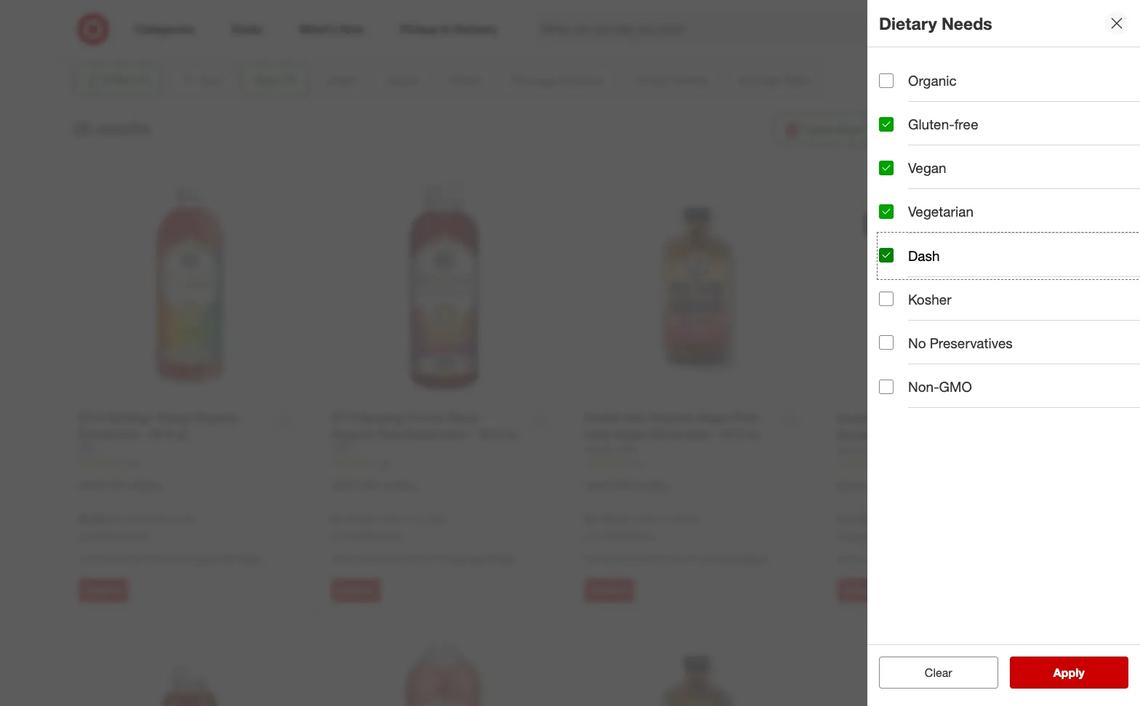 Task type: locate. For each thing, give the bounding box(es) containing it.
( inside $4.19 ( $0.26 /fluid ounce ) at charlotte north
[[363, 513, 365, 525]]

at down $10.59
[[838, 531, 845, 542]]

get it as soon as 12pm today with shipt
[[78, 553, 261, 566], [331, 553, 514, 566], [584, 553, 767, 566]]

1 /fluid from the left
[[137, 513, 160, 525]]

non-gmo
[[909, 378, 972, 395]]

ounce inside $8.89 ( $0.19 /fluid ounce ) at charlotte north
[[162, 513, 191, 525]]

ounce right $0.19 in the bottom left of the page
[[162, 513, 191, 525]]

1 get it as soon as 12pm today with shipt from the left
[[78, 553, 261, 566]]

north inside $8.89 ( $0.19 /fluid ounce ) at charlotte north
[[127, 531, 149, 542]]

snap up "$4.19"
[[331, 479, 359, 492]]

12pm for $4.19
[[411, 553, 437, 566]]

get
[[78, 553, 95, 566], [331, 553, 348, 566], [584, 553, 601, 566], [838, 554, 854, 566]]

(
[[109, 513, 112, 525], [363, 513, 365, 525], [616, 513, 618, 525]]

get for $4.19
[[331, 553, 348, 566]]

1 horizontal spatial get it as soon as 12pm today with shipt
[[331, 553, 514, 566]]

clear button
[[879, 657, 998, 689]]

soon down $10.59 at charlotte north
[[879, 554, 901, 566]]

) down the 311 link
[[697, 513, 700, 525]]

$4.19 ( $0.26 /fluid ounce ) at charlotte north
[[331, 511, 447, 542]]

soon down $3.49 ( $0.22 /fluid ounce ) at charlotte north
[[626, 553, 648, 566]]

shipt for $8.89
[[237, 553, 261, 566]]

35
[[73, 118, 91, 138]]

today
[[1041, 114, 1071, 128], [187, 553, 213, 566], [440, 553, 466, 566], [693, 553, 719, 566], [946, 554, 972, 566]]

no
[[909, 334, 926, 351]]

2 horizontal spatial shipt
[[743, 553, 767, 566]]

soon
[[964, 114, 990, 128], [119, 553, 142, 566], [372, 553, 395, 566], [626, 553, 648, 566], [879, 554, 901, 566]]

/fluid inside $8.89 ( $0.19 /fluid ounce ) at charlotte north
[[137, 513, 160, 525]]

at down "$4.19"
[[331, 531, 339, 542]]

north down $0.19 in the bottom left of the page
[[127, 531, 149, 542]]

$10.59
[[838, 512, 872, 526]]

snap up $3.49 at right
[[584, 479, 612, 492]]

ebt
[[108, 479, 127, 492], [361, 479, 380, 492], [614, 479, 633, 492], [868, 480, 887, 492]]

1 horizontal spatial ounce
[[416, 513, 444, 525]]

2 ) from the left
[[444, 513, 447, 525]]

/fluid right $8.89
[[137, 513, 160, 525]]

snap up $8.89
[[78, 479, 105, 492]]

get it as soon as 12pm today with shipt down $4.19 ( $0.26 /fluid ounce ) at charlotte north
[[331, 553, 514, 566]]

it down $8.89
[[98, 553, 103, 566]]

eligible down 114
[[130, 479, 162, 492]]

12pm
[[1008, 114, 1038, 128], [158, 553, 184, 566], [411, 553, 437, 566], [664, 553, 690, 566], [917, 554, 943, 566]]

3 /fluid from the left
[[643, 513, 666, 525]]

no preservatives
[[909, 334, 1013, 351]]

north inside $4.19 ( $0.26 /fluid ounce ) at charlotte north
[[380, 531, 402, 542]]

ebt for $4.19
[[361, 479, 380, 492]]

at for $8.89
[[78, 531, 86, 542]]

as
[[993, 114, 1005, 128], [106, 553, 116, 566], [145, 553, 155, 566], [359, 553, 370, 566], [398, 553, 408, 566], [612, 553, 623, 566], [651, 553, 661, 566], [865, 554, 876, 566], [904, 554, 915, 566]]

soon down $4.19 ( $0.26 /fluid ounce ) at charlotte north
[[372, 553, 395, 566]]

ounce right $0.22 on the bottom right of page
[[669, 513, 697, 525]]

2 ounce from the left
[[416, 513, 444, 525]]

3 get it as soon as 12pm today with shipt from the left
[[584, 553, 767, 566]]

Vegan checkbox
[[879, 161, 894, 175]]

2 shipt from the left
[[490, 553, 514, 566]]

ounce for $8.89
[[162, 513, 191, 525]]

shipt
[[237, 553, 261, 566], [490, 553, 514, 566], [743, 553, 767, 566]]

ebt down 141
[[361, 479, 380, 492]]

3 ( from the left
[[616, 513, 618, 525]]

snap ebt eligible down 311
[[584, 479, 668, 492]]

) inside $4.19 ( $0.26 /fluid ounce ) at charlotte north
[[444, 513, 447, 525]]

0 horizontal spatial ounce
[[162, 513, 191, 525]]

get down $3.49 at right
[[584, 553, 601, 566]]

charlotte inside $3.49 ( $0.22 /fluid ounce ) at charlotte north
[[594, 531, 630, 542]]

snap ebt eligible
[[78, 479, 162, 492], [331, 479, 415, 492], [584, 479, 668, 492], [838, 480, 921, 492]]

311 link
[[584, 457, 809, 470]]

north down $0.22 on the bottom right of page
[[633, 531, 655, 542]]

soon for $8.89
[[119, 553, 142, 566]]

it down "$4.19"
[[351, 553, 356, 566]]

$8.89 ( $0.19 /fluid ounce ) at charlotte north
[[78, 511, 193, 542]]

)
[[191, 513, 193, 525], [444, 513, 447, 525], [697, 513, 700, 525]]

it down $10.59 at charlotte north
[[857, 554, 862, 566]]

311
[[630, 458, 644, 469]]

get it as soon as 12pm today with shipt down $3.49 ( $0.22 /fluid ounce ) at charlotte north
[[584, 553, 767, 566]]

) down 114 link
[[191, 513, 193, 525]]

2 get it as soon as 12pm today with shipt from the left
[[331, 553, 514, 566]]

sponsored
[[964, 35, 1007, 46]]

2 ( from the left
[[363, 513, 365, 525]]

search button
[[885, 13, 920, 48]]

it down $3.49 at right
[[604, 553, 609, 566]]

charlotte inside $4.19 ( $0.26 /fluid ounce ) at charlotte north
[[341, 531, 377, 542]]

Non-GMO checkbox
[[879, 379, 894, 394]]

1 shipt from the left
[[237, 553, 261, 566]]

141
[[376, 458, 391, 469]]

charlotte inside $8.89 ( $0.19 /fluid ounce ) at charlotte north
[[88, 531, 124, 542]]

eligible down 311
[[636, 479, 668, 492]]

at for $3.49
[[584, 531, 592, 542]]

3 ounce from the left
[[669, 513, 697, 525]]

ounce right $0.26
[[416, 513, 444, 525]]

snap ebt eligible down 141
[[331, 479, 415, 492]]

0 horizontal spatial with
[[215, 553, 234, 566]]

charlotte down $3.49 at right
[[594, 531, 630, 542]]

north inside $3.49 ( $0.22 /fluid ounce ) at charlotte north
[[633, 531, 655, 542]]

ounce inside $3.49 ( $0.22 /fluid ounce ) at charlotte north
[[669, 513, 697, 525]]

1 horizontal spatial with
[[468, 553, 487, 566]]

at
[[948, 130, 958, 145], [78, 531, 86, 542], [331, 531, 339, 542], [584, 531, 592, 542], [838, 531, 845, 542]]

charlotte inside $10.59 at charlotte north
[[847, 531, 884, 542]]

$3.49 ( $0.22 /fluid ounce ) at charlotte north
[[584, 511, 700, 542]]

charlotte down $10.59
[[847, 531, 884, 542]]

get it as soon as 12pm today with shipt down $8.89 ( $0.19 /fluid ounce ) at charlotte north
[[78, 553, 261, 566]]

( right $8.89
[[109, 513, 112, 525]]

get down $8.89
[[78, 553, 95, 566]]

as
[[948, 114, 961, 128]]

2 horizontal spatial (
[[616, 513, 618, 525]]

preservatives
[[930, 334, 1013, 351]]

soon for $3.49
[[626, 553, 648, 566]]

3 with from the left
[[722, 553, 740, 566]]

eligible for $8.89
[[130, 479, 162, 492]]

search
[[885, 23, 920, 38]]

at down as
[[948, 130, 958, 145]]

charlotte
[[88, 531, 124, 542], [341, 531, 377, 542], [594, 531, 630, 542], [847, 531, 884, 542]]

with
[[215, 553, 234, 566], [468, 553, 487, 566], [722, 553, 740, 566]]

2 /fluid from the left
[[390, 513, 413, 525]]

141 link
[[331, 457, 555, 470]]

at down $8.89
[[78, 531, 86, 542]]

ounce for $4.19
[[416, 513, 444, 525]]

snap ebt eligible down 114
[[78, 479, 162, 492]]

3 shipt from the left
[[743, 553, 767, 566]]

) inside $3.49 ( $0.22 /fluid ounce ) at charlotte north
[[697, 513, 700, 525]]

charlotte for $8.89
[[88, 531, 124, 542]]

1 with from the left
[[215, 553, 234, 566]]

with for $4.19
[[468, 553, 487, 566]]

today for $8.89
[[187, 553, 213, 566]]

at inside $8.89 ( $0.19 /fluid ounce ) at charlotte north
[[78, 531, 86, 542]]

eligible down 141
[[383, 479, 415, 492]]

0 horizontal spatial (
[[109, 513, 112, 525]]

( right "$4.19"
[[363, 513, 365, 525]]

/fluid
[[137, 513, 160, 525], [390, 513, 413, 525], [643, 513, 666, 525]]

/fluid right $3.49 at right
[[643, 513, 666, 525]]

114 link
[[78, 457, 302, 470]]

Vegetarian checkbox
[[879, 204, 894, 219]]

snap for $3.49
[[584, 479, 612, 492]]

2 horizontal spatial ounce
[[669, 513, 697, 525]]

2 horizontal spatial get it as soon as 12pm today with shipt
[[584, 553, 767, 566]]

2 horizontal spatial )
[[697, 513, 700, 525]]

north up get it as soon as 12pm today
[[886, 531, 908, 542]]

) down '141' link
[[444, 513, 447, 525]]

get down "$4.19"
[[331, 553, 348, 566]]

1 horizontal spatial (
[[363, 513, 365, 525]]

3 ) from the left
[[697, 513, 700, 525]]

ounce
[[162, 513, 191, 525], [416, 513, 444, 525], [669, 513, 697, 525]]

north
[[127, 531, 149, 542], [380, 531, 402, 542], [633, 531, 655, 542], [886, 531, 908, 542]]

at inside $4.19 ( $0.26 /fluid ounce ) at charlotte north
[[331, 531, 339, 542]]

it for $4.19
[[351, 553, 356, 566]]

ebt down 114
[[108, 479, 127, 492]]

( right $3.49 at right
[[616, 513, 618, 525]]

advertisement region
[[134, 0, 1007, 34]]

) for $8.89
[[191, 513, 193, 525]]

/fluid inside $4.19 ( $0.26 /fluid ounce ) at charlotte north
[[390, 513, 413, 525]]

dietary
[[879, 13, 937, 33]]

2 horizontal spatial /fluid
[[643, 513, 666, 525]]

1 ounce from the left
[[162, 513, 191, 525]]

ebt down 311
[[614, 479, 633, 492]]

at inside $10.59 at charlotte north
[[838, 531, 845, 542]]

at down $3.49 at right
[[584, 531, 592, 542]]

0 horizontal spatial get it as soon as 12pm today with shipt
[[78, 553, 261, 566]]

1 horizontal spatial /fluid
[[390, 513, 413, 525]]

ebt for $8.89
[[108, 479, 127, 492]]

12pm for $8.89
[[158, 553, 184, 566]]

snap
[[78, 479, 105, 492], [331, 479, 359, 492], [584, 479, 612, 492], [838, 480, 865, 492]]

get it as soon as 12pm today with shipt for $4.19
[[331, 553, 514, 566]]

12pm for $3.49
[[664, 553, 690, 566]]

non-
[[909, 378, 939, 395]]

2 with from the left
[[468, 553, 487, 566]]

dietary needs
[[879, 13, 993, 33]]

1 horizontal spatial )
[[444, 513, 447, 525]]

/fluid right "$4.19"
[[390, 513, 413, 525]]

2 horizontal spatial with
[[722, 553, 740, 566]]

eligible
[[130, 479, 162, 492], [383, 479, 415, 492], [636, 479, 668, 492], [889, 480, 921, 492]]

as soon as 12pm today
[[948, 114, 1071, 128]]

What can we help you find? suggestions appear below search field
[[533, 13, 895, 45]]

ounce inside $4.19 ( $0.26 /fluid ounce ) at charlotte north
[[416, 513, 444, 525]]

0 horizontal spatial shipt
[[237, 553, 261, 566]]

shipt for $4.19
[[490, 553, 514, 566]]

it
[[98, 553, 103, 566], [351, 553, 356, 566], [604, 553, 609, 566], [857, 554, 862, 566]]

0 horizontal spatial /fluid
[[137, 513, 160, 525]]

soon right as
[[964, 114, 990, 128]]

( inside $8.89 ( $0.19 /fluid ounce ) at charlotte north
[[109, 513, 112, 525]]

( inside $3.49 ( $0.22 /fluid ounce ) at charlotte north
[[616, 513, 618, 525]]

get it as soon as 12pm today with shipt for $3.49
[[584, 553, 767, 566]]

( for $3.49
[[616, 513, 618, 525]]

) inside $8.89 ( $0.19 /fluid ounce ) at charlotte north
[[191, 513, 193, 525]]

0 horizontal spatial )
[[191, 513, 193, 525]]

at inside $3.49 ( $0.22 /fluid ounce ) at charlotte north
[[584, 531, 592, 542]]

soon down $8.89 ( $0.19 /fluid ounce ) at charlotte north
[[119, 553, 142, 566]]

charlotte down $8.89
[[88, 531, 124, 542]]

/fluid inside $3.49 ( $0.22 /fluid ounce ) at charlotte north
[[643, 513, 666, 525]]

$0.22
[[618, 513, 643, 525]]

snap ebt eligible for $3.49
[[584, 479, 668, 492]]

1 horizontal spatial shipt
[[490, 553, 514, 566]]

north down $0.26
[[380, 531, 402, 542]]

1 ( from the left
[[109, 513, 112, 525]]

1 ) from the left
[[191, 513, 193, 525]]

charlotte down "$4.19"
[[341, 531, 377, 542]]

get for $8.89
[[78, 553, 95, 566]]

vegan
[[909, 160, 947, 176]]



Task type: vqa. For each thing, say whether or not it's contained in the screenshot.
Store for Store Directions
no



Task type: describe. For each thing, give the bounding box(es) containing it.
north inside $10.59 at charlotte north
[[886, 531, 908, 542]]

ebt for $3.49
[[614, 479, 633, 492]]

north for $3.49
[[633, 531, 655, 542]]

snap for $8.89
[[78, 479, 105, 492]]

snap for $4.19
[[331, 479, 359, 492]]

north for $8.89
[[127, 531, 149, 542]]

apply button
[[1010, 657, 1129, 689]]

$8.89
[[78, 511, 107, 526]]

ebt up $10.59
[[868, 480, 887, 492]]

/fluid for $3.49
[[643, 513, 666, 525]]

shipt for $3.49
[[743, 553, 767, 566]]

snap up $10.59
[[838, 480, 865, 492]]

/fluid for $8.89
[[137, 513, 160, 525]]

needs
[[942, 13, 993, 33]]

Kosher checkbox
[[879, 292, 894, 306]]

114
[[123, 458, 138, 469]]

) for $3.49
[[697, 513, 700, 525]]

$0.26
[[365, 513, 390, 525]]

dietary needs dialog
[[868, 0, 1141, 706]]

eligible for $4.19
[[383, 479, 415, 492]]

$0.19
[[112, 513, 137, 525]]

at for $4.19
[[331, 531, 339, 542]]

gluten-free
[[909, 116, 979, 132]]

$4.19
[[331, 511, 360, 526]]

ounce for $3.49
[[669, 513, 697, 525]]

snap ebt eligible for $8.89
[[78, 479, 162, 492]]

today for $4.19
[[440, 553, 466, 566]]

) for $4.19
[[444, 513, 447, 525]]

charlotte for $4.19
[[341, 531, 377, 542]]

results
[[96, 118, 150, 138]]

$10.59 at charlotte north
[[838, 512, 908, 542]]

35 results
[[73, 118, 150, 138]]

soon for $4.19
[[372, 553, 395, 566]]

get for $3.49
[[584, 553, 601, 566]]

it for $3.49
[[604, 553, 609, 566]]

with for $3.49
[[722, 553, 740, 566]]

snap ebt eligible for $4.19
[[331, 479, 415, 492]]

kosher
[[909, 291, 952, 307]]

Dash checkbox
[[879, 248, 894, 263]]

dash
[[909, 247, 940, 264]]

Gluten-free checkbox
[[879, 117, 894, 131]]

gluten-
[[909, 116, 955, 132]]

gmo
[[939, 378, 972, 395]]

( for $8.89
[[109, 513, 112, 525]]

today for $3.49
[[693, 553, 719, 566]]

Organic checkbox
[[879, 73, 894, 88]]

free
[[955, 116, 979, 132]]

get it as soon as 12pm today with shipt for $8.89
[[78, 553, 261, 566]]

vegetarian
[[909, 203, 974, 220]]

get it as soon as 12pm today
[[838, 554, 972, 566]]

/fluid for $4.19
[[390, 513, 413, 525]]

with for $8.89
[[215, 553, 234, 566]]

it for $8.89
[[98, 553, 103, 566]]

get down $10.59
[[838, 554, 854, 566]]

clear
[[925, 666, 953, 680]]

( for $4.19
[[363, 513, 365, 525]]

eligible up $10.59 at charlotte north
[[889, 480, 921, 492]]

apply
[[1054, 666, 1085, 680]]

No Preservatives checkbox
[[879, 336, 894, 350]]

north for $4.19
[[380, 531, 402, 542]]

snap ebt eligible up $10.59
[[838, 480, 921, 492]]

eligible for $3.49
[[636, 479, 668, 492]]

organic
[[909, 72, 957, 89]]

charlotte for $3.49
[[594, 531, 630, 542]]

$3.49
[[584, 511, 613, 526]]



